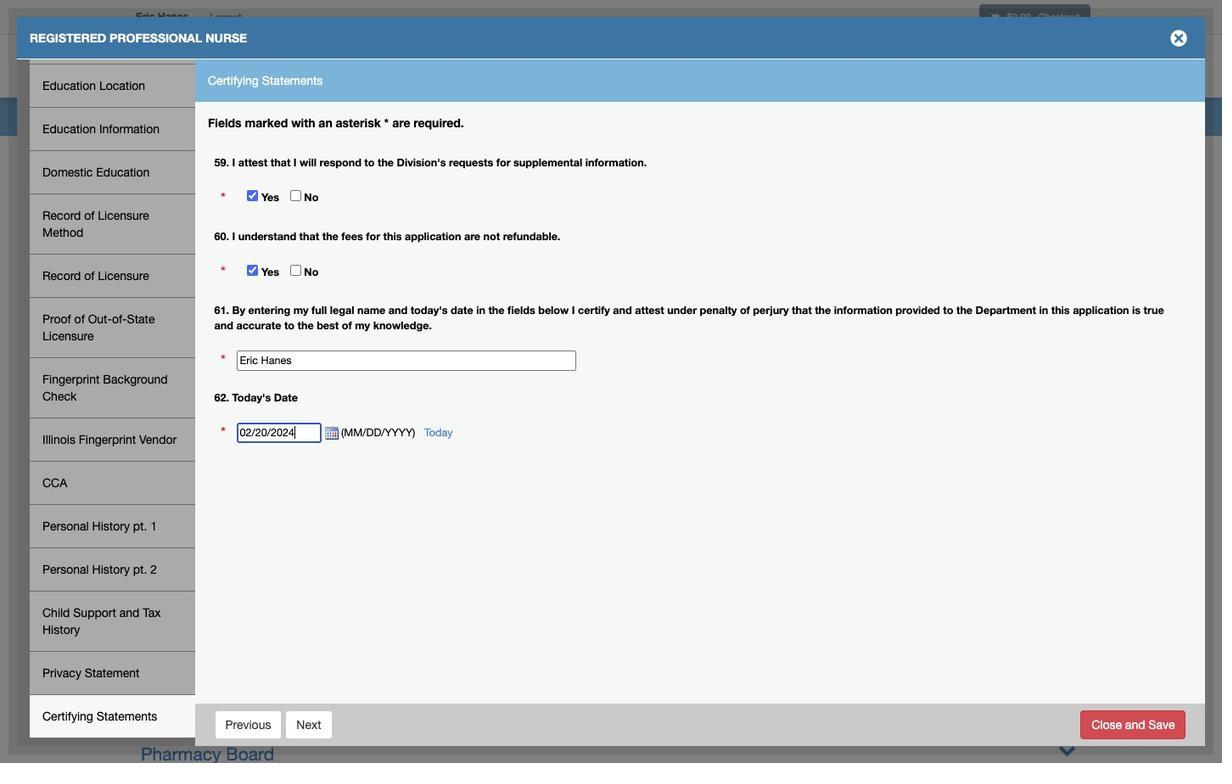 Task type: describe. For each thing, give the bounding box(es) containing it.
vendor
[[139, 433, 177, 447]]

personal history pt. 1
[[42, 520, 157, 533]]

& down (mm/dd/yyyy)
[[348, 444, 359, 464]]

of for record of licensure method
[[84, 209, 95, 222]]

and down the 61.
[[214, 320, 233, 332]]

dental board link
[[141, 332, 245, 352]]

1
[[151, 520, 157, 533]]

eric
[[136, 10, 155, 23]]

4 start link from the top
[[132, 675, 158, 689]]

my
[[888, 62, 903, 74]]

1 vertical spatial nursing
[[141, 500, 203, 520]]

limited liability company link
[[141, 388, 347, 408]]

60. i understand that the fees for this application are not refundable.
[[214, 230, 561, 243]]

2 start link from the top
[[132, 596, 158, 610]]

technology
[[447, 304, 538, 324]]

collection agency board link
[[141, 276, 339, 296]]

personal for personal history pt. 2
[[42, 563, 89, 577]]

& left alarm
[[390, 360, 402, 380]]

full
[[312, 304, 327, 317]]

accounting board link
[[141, 220, 285, 240]]

59. i attest that i will respond to the division's requests for supplemental information.
[[214, 156, 647, 169]]

department
[[976, 304, 1037, 317]]

licensure inside proof of out-of-state licensure
[[42, 329, 94, 343]]

architecture
[[141, 248, 237, 268]]

esthetics
[[318, 304, 391, 324]]

date
[[451, 304, 474, 317]]

of-
[[112, 312, 127, 326]]

no for the no checkbox within 60. i understand that the fees for this application are not refundable. element
[[304, 266, 319, 278]]

checkout
[[1039, 11, 1080, 22]]

company
[[270, 388, 347, 408]]

apn)
[[356, 500, 397, 520]]

(mm/dd/yyyy)
[[341, 426, 416, 439]]

lpn
[[300, 500, 335, 520]]

yes for 'yes' option in the 59. i attest that i will respond to the division's requests for supplemental information. element
[[261, 191, 279, 204]]

i inside 61. by entering my full legal name and today's date in the fields below i certify and attest under penalty of perjury that the information provided to the department in this application is true and accurate to the best of my knowledge.
[[572, 304, 575, 317]]

detective, security, fingerprint & alarm contractor board link
[[141, 360, 596, 380]]

1 vertical spatial my
[[355, 320, 370, 332]]

with
[[291, 115, 315, 130]]

0 horizontal spatial to
[[284, 320, 295, 332]]

60.
[[214, 230, 229, 243]]

yes checkbox for 60. i understand that the fees for this application are not refundable. element
[[247, 265, 258, 276]]

2 vertical spatial education
[[96, 166, 150, 179]]

fingerprint inside fingerprint background check
[[42, 373, 100, 386]]

supplemental
[[514, 156, 583, 169]]

collection
[[141, 276, 221, 296]]

60. i understand that the fees for this application are not refundable. element
[[237, 261, 319, 284]]

limited
[[141, 388, 200, 408]]

* right "asterisk"
[[384, 115, 389, 130]]

1 start link from the top
[[132, 570, 158, 583]]

today
[[424, 426, 453, 439]]

of left perjury
[[740, 304, 750, 317]]

0 horizontal spatial attest
[[238, 156, 268, 169]]

59.
[[214, 156, 229, 169]]

privacy
[[42, 667, 81, 680]]

provided
[[896, 304, 941, 317]]

0 horizontal spatial statements
[[97, 710, 157, 723]]

perjury
[[753, 304, 789, 317]]

0 vertical spatial nursing
[[102, 36, 143, 49]]

$0.00
[[1007, 11, 1031, 22]]

61. by entering my full legal name and today's date in the fields below i certify and attest under penalty of perjury that the information provided to the department in this application is true and accurate to the best of my knowledge.
[[214, 304, 1165, 332]]

information
[[99, 122, 160, 136]]

2 medical from the top
[[141, 472, 204, 492]]

fields marked with an asterisk * are required.
[[208, 115, 464, 130]]

accounting board architecture board collection agency board
[[141, 220, 339, 296]]

and inside child support and tax history
[[120, 606, 140, 620]]

1 medical from the top
[[141, 444, 204, 464]]

contractor
[[458, 360, 543, 380]]

eric hanes
[[136, 10, 188, 23]]

home link
[[817, 38, 875, 98]]

61. By entering my full legal name and today's date in the fields below I certify and attest under penalty of perjury that the information provided to the Department in this application is true and accurate to the best of my knowledge. text field
[[237, 351, 576, 371]]

online services
[[983, 62, 1073, 74]]

fees
[[342, 230, 363, 243]]

of for record of licensure
[[84, 269, 95, 283]]

by
[[232, 304, 245, 317]]

shopping cart image
[[991, 13, 1000, 22]]

of for proof of out-of-state licensure
[[74, 312, 85, 326]]

licensure for record of licensure
[[98, 269, 149, 283]]

chiropractor)
[[452, 444, 557, 464]]

proof
[[42, 312, 71, 326]]

registered
[[30, 31, 106, 45]]

* up accounting board link
[[221, 189, 226, 206]]

my account link
[[875, 38, 969, 98]]

the left fees at left
[[322, 230, 339, 243]]

i left will
[[294, 156, 297, 169]]

an
[[319, 115, 333, 130]]

online services link
[[969, 38, 1095, 98]]

(mm/dd/yyyy) today
[[338, 426, 453, 439]]

under
[[668, 304, 697, 317]]

background
[[103, 373, 168, 386]]

fields
[[208, 115, 242, 130]]

permit
[[146, 36, 181, 49]]

that for i
[[271, 156, 291, 169]]

cca
[[42, 476, 67, 490]]

barber,
[[141, 304, 198, 324]]

required.
[[414, 115, 464, 130]]

2 horizontal spatial to
[[944, 304, 954, 317]]

0 vertical spatial certifying
[[208, 74, 259, 87]]

personal for personal history pt. 1
[[42, 520, 89, 533]]

$0.00 checkout
[[1005, 11, 1080, 22]]

liability
[[205, 388, 265, 408]]

0 vertical spatial my
[[293, 304, 309, 317]]

record of licensure method
[[42, 209, 149, 239]]

the down full
[[298, 320, 314, 332]]

1 vertical spatial certifying statements
[[42, 710, 157, 723]]

massage
[[141, 416, 213, 436]]

name
[[357, 304, 386, 317]]

architecture board link
[[141, 248, 290, 268]]

understand
[[238, 230, 296, 243]]

refundable.
[[503, 230, 561, 243]]

professional
[[110, 31, 202, 45]]

close window image
[[1166, 25, 1193, 52]]

pt. for 1
[[133, 520, 147, 533]]

i right 60.
[[232, 230, 235, 243]]

the left information
[[815, 304, 831, 317]]

1 vertical spatial are
[[464, 230, 481, 243]]

(rn,
[[261, 500, 295, 520]]



Task type: locate. For each thing, give the bounding box(es) containing it.
the
[[378, 156, 394, 169], [322, 230, 339, 243], [489, 304, 505, 317], [815, 304, 831, 317], [957, 304, 973, 317], [298, 320, 314, 332]]

registered professional nurse
[[30, 31, 247, 45]]

no checkbox for 60. i understand that the fees for this application are not refundable. element
[[290, 265, 301, 276]]

1 start from the top
[[132, 570, 158, 583]]

no down will
[[304, 191, 319, 204]]

attest inside 61. by entering my full legal name and today's date in the fields below i certify and attest under penalty of perjury that the information provided to the department in this application is true and accurate to the best of my knowledge.
[[635, 304, 665, 317]]

0 vertical spatial certifying statements
[[208, 74, 323, 87]]

0 vertical spatial pt.
[[133, 520, 147, 533]]

illinois
[[42, 433, 75, 447]]

yes checkbox inside 59. i attest that i will respond to the division's requests for supplemental information. element
[[247, 191, 258, 202]]

chevron down image
[[1059, 301, 1077, 319], [1059, 713, 1077, 731], [1059, 741, 1077, 759]]

1 vertical spatial attest
[[635, 304, 665, 317]]

record inside "record of licensure method"
[[42, 209, 81, 222]]

0 vertical spatial that
[[271, 156, 291, 169]]

0 vertical spatial this
[[383, 230, 402, 243]]

0 vertical spatial for
[[496, 156, 511, 169]]

yes checkbox up agency
[[247, 265, 258, 276]]

state
[[127, 312, 155, 326]]

are
[[392, 115, 410, 130], [464, 230, 481, 243]]

location
[[99, 79, 145, 93]]

62. today's date
[[214, 391, 298, 404]]

attest right the 59.
[[238, 156, 268, 169]]

i right the 59.
[[232, 156, 235, 169]]

62. Today's Date text field
[[237, 423, 321, 443]]

cosmetology,
[[203, 304, 313, 324]]

1 vertical spatial personal
[[42, 563, 89, 577]]

2 start from the top
[[132, 596, 158, 610]]

temporary
[[42, 36, 99, 49]]

& left nail
[[396, 304, 407, 324]]

my left full
[[293, 304, 309, 317]]

3 start link from the top
[[132, 649, 158, 662]]

* left agency
[[221, 264, 226, 281]]

application inside 61. by entering my full legal name and today's date in the fields below i certify and attest under penalty of perjury that the information provided to the department in this application is true and accurate to the best of my knowledge.
[[1073, 304, 1130, 317]]

of inside proof of out-of-state licensure
[[74, 312, 85, 326]]

logout
[[210, 11, 242, 22]]

chevron down image for barber, cosmetology, esthetics & nail technology board
[[1059, 301, 1077, 319]]

entering
[[248, 304, 290, 317]]

0 vertical spatial education
[[42, 79, 96, 93]]

this right department
[[1052, 304, 1070, 317]]

account
[[906, 62, 955, 74]]

statement
[[85, 667, 140, 680]]

3 start from the top
[[132, 649, 158, 662]]

1 horizontal spatial attest
[[635, 304, 665, 317]]

1 vertical spatial licensure
[[98, 269, 149, 283]]

barber, cosmetology, esthetics & nail technology board
[[141, 304, 591, 324]]

& right lpn
[[340, 500, 351, 520]]

out-
[[88, 312, 112, 326]]

1 no from the top
[[304, 191, 319, 204]]

division's
[[397, 156, 446, 169]]

education up the domestic
[[42, 122, 96, 136]]

4 start from the top
[[132, 675, 158, 689]]

fingerprint up 'company'
[[299, 360, 385, 380]]

that for the
[[299, 230, 319, 243]]

information.
[[586, 156, 647, 169]]

history down child
[[42, 623, 80, 637]]

start link down 2
[[132, 596, 158, 610]]

1 vertical spatial history
[[92, 563, 130, 577]]

marked
[[245, 115, 288, 130]]

fields
[[508, 304, 536, 317]]

personal down the cca
[[42, 520, 89, 533]]

illinois fingerprint vendor
[[42, 433, 177, 447]]

1 yes from the top
[[261, 191, 279, 204]]

history left 1 on the bottom left
[[92, 520, 130, 533]]

fingerprint background check
[[42, 373, 168, 403]]

my
[[293, 304, 309, 317], [355, 320, 370, 332]]

record for record of licensure method
[[42, 209, 81, 222]]

0 vertical spatial attest
[[238, 156, 268, 169]]

education for education location
[[42, 79, 96, 93]]

0 horizontal spatial in
[[476, 304, 486, 317]]

1 horizontal spatial that
[[299, 230, 319, 243]]

0 horizontal spatial are
[[392, 115, 410, 130]]

record for record of licensure
[[42, 269, 81, 283]]

0 horizontal spatial this
[[383, 230, 402, 243]]

and up knowledge.
[[389, 304, 408, 317]]

1 personal from the top
[[42, 520, 89, 533]]

to right respond
[[365, 156, 375, 169]]

certifying statements down privacy statement
[[42, 710, 157, 723]]

for right the requests at the left top of page
[[496, 156, 511, 169]]

of up "out-"
[[84, 269, 95, 283]]

1 horizontal spatial in
[[1040, 304, 1049, 317]]

1 vertical spatial no checkbox
[[290, 265, 301, 276]]

education location
[[42, 79, 145, 93]]

0 vertical spatial history
[[92, 520, 130, 533]]

yes for 'yes' option in the 60. i understand that the fees for this application are not refundable. element
[[261, 266, 279, 278]]

online
[[983, 62, 1019, 74]]

2 pt. from the top
[[133, 563, 147, 577]]

1 horizontal spatial for
[[496, 156, 511, 169]]

fingerprint inside dental board detective, security, fingerprint & alarm contractor board limited liability company massage therapy board medical board (physician & surgeon & chiropractor) medical corporation
[[299, 360, 385, 380]]

are left not
[[464, 230, 481, 243]]

licensure for record of licensure method
[[98, 209, 149, 222]]

licensure down proof
[[42, 329, 94, 343]]

no checkbox down understand
[[290, 265, 301, 276]]

surgeon
[[364, 444, 431, 464]]

child support and tax history
[[42, 606, 161, 637]]

1 vertical spatial medical
[[141, 472, 204, 492]]

and left tax
[[120, 606, 140, 620]]

that right perjury
[[792, 304, 812, 317]]

education for education information
[[42, 122, 96, 136]]

fingerprint up 'check'
[[42, 373, 100, 386]]

59. i attest that i will respond to the division's requests for supplemental information. element
[[237, 187, 319, 210]]

that left will
[[271, 156, 291, 169]]

1 yes checkbox from the top
[[247, 191, 258, 202]]

agency
[[226, 276, 286, 296]]

are left required.
[[392, 115, 410, 130]]

no
[[304, 191, 319, 204], [304, 266, 319, 278]]

0 horizontal spatial my
[[293, 304, 309, 317]]

yes inside 59. i attest that i will respond to the division's requests for supplemental information. element
[[261, 191, 279, 204]]

medical corporation link
[[141, 472, 304, 492]]

best
[[317, 320, 339, 332]]

2 horizontal spatial that
[[792, 304, 812, 317]]

medical board (physician & surgeon & chiropractor) link
[[141, 444, 557, 464]]

1 vertical spatial for
[[366, 230, 380, 243]]

No checkbox
[[290, 191, 301, 202], [290, 265, 301, 276]]

penalty
[[700, 304, 737, 317]]

None button
[[214, 710, 282, 739], [286, 710, 333, 739], [1081, 710, 1187, 739], [214, 710, 282, 739], [286, 710, 333, 739], [1081, 710, 1187, 739]]

history for 2
[[92, 563, 130, 577]]

occupational therapy board
[[141, 716, 370, 736]]

0 vertical spatial yes
[[261, 191, 279, 204]]

to down entering at the left
[[284, 320, 295, 332]]

education information
[[42, 122, 160, 136]]

in
[[476, 304, 486, 317], [1040, 304, 1049, 317]]

* up 62.
[[221, 352, 226, 369]]

nursing down eric on the left of page
[[102, 36, 143, 49]]

medical down vendor
[[141, 472, 204, 492]]

no inside 60. i understand that the fees for this application are not refundable. element
[[304, 266, 319, 278]]

yes down understand
[[261, 266, 279, 278]]

privacy statement
[[42, 667, 140, 680]]

this
[[383, 230, 402, 243], [1052, 304, 1070, 317]]

1 horizontal spatial certifying statements
[[208, 74, 323, 87]]

start up tax
[[132, 570, 158, 583]]

certifying statements up marked
[[208, 74, 323, 87]]

start for 1st start link
[[132, 570, 158, 583]]

no checkbox inside 59. i attest that i will respond to the division's requests for supplemental information. element
[[290, 191, 301, 202]]

no for the no checkbox within 59. i attest that i will respond to the division's requests for supplemental information. element
[[304, 191, 319, 204]]

2 vertical spatial licensure
[[42, 329, 94, 343]]

record down the method
[[42, 269, 81, 283]]

certifying down the privacy
[[42, 710, 93, 723]]

0 vertical spatial no
[[304, 191, 319, 204]]

education
[[42, 79, 96, 93], [42, 122, 96, 136], [96, 166, 150, 179]]

history left 2
[[92, 563, 130, 577]]

1 horizontal spatial to
[[365, 156, 375, 169]]

0 horizontal spatial for
[[366, 230, 380, 243]]

2 vertical spatial to
[[284, 320, 295, 332]]

fingerprint right 'illinois'
[[79, 433, 136, 447]]

personal
[[42, 520, 89, 533], [42, 563, 89, 577]]

1 vertical spatial record
[[42, 269, 81, 283]]

licensure inside "record of licensure method"
[[98, 209, 149, 222]]

1 vertical spatial certifying
[[42, 710, 93, 723]]

below
[[538, 304, 569, 317]]

method
[[42, 226, 83, 239]]

0 vertical spatial statements
[[262, 74, 323, 87]]

2 in from the left
[[1040, 304, 1049, 317]]

application left not
[[405, 230, 461, 243]]

dental board detective, security, fingerprint & alarm contractor board limited liability company massage therapy board medical board (physician & surgeon & chiropractor) medical corporation
[[141, 332, 596, 492]]

no checkbox for 59. i attest that i will respond to the division's requests for supplemental information. element
[[290, 191, 301, 202]]

check
[[42, 390, 77, 403]]

of inside "record of licensure method"
[[84, 209, 95, 222]]

1 vertical spatial no
[[304, 266, 319, 278]]

start up statement
[[132, 649, 158, 662]]

today's
[[411, 304, 448, 317]]

0 vertical spatial personal
[[42, 520, 89, 533]]

nail
[[412, 304, 442, 324]]

(physician
[[262, 444, 343, 464]]

0 vertical spatial yes checkbox
[[247, 191, 258, 202]]

* down 62.
[[221, 424, 226, 441]]

1 horizontal spatial my
[[355, 320, 370, 332]]

detective,
[[141, 360, 221, 380]]

0 vertical spatial record
[[42, 209, 81, 222]]

start link up occupational
[[132, 675, 158, 689]]

1 record from the top
[[42, 209, 81, 222]]

education down information
[[96, 166, 150, 179]]

attest
[[238, 156, 268, 169], [635, 304, 665, 317]]

licensure up of-
[[98, 269, 149, 283]]

pt. for 2
[[133, 563, 147, 577]]

start link up statement
[[132, 649, 158, 662]]

1 chevron down image from the top
[[1059, 301, 1077, 319]]

corporation
[[209, 472, 304, 492]]

no checkbox inside 60. i understand that the fees for this application are not refundable. element
[[290, 265, 301, 276]]

accurate
[[236, 320, 281, 332]]

start for third start link
[[132, 649, 158, 662]]

statements down statement
[[97, 710, 157, 723]]

support
[[73, 606, 116, 620]]

0 vertical spatial to
[[365, 156, 375, 169]]

chevron down image inside occupational therapy board link
[[1059, 713, 1077, 731]]

62.
[[214, 391, 229, 404]]

start for 4th start link from the top of the page
[[132, 675, 158, 689]]

illinois department of financial and professional regulation image
[[127, 38, 515, 93]]

history inside child support and tax history
[[42, 623, 80, 637]]

0 vertical spatial are
[[392, 115, 410, 130]]

1 vertical spatial education
[[42, 122, 96, 136]]

date
[[274, 391, 298, 404]]

in right department
[[1040, 304, 1049, 317]]

statements up with
[[262, 74, 323, 87]]

therapy inside dental board detective, security, fingerprint & alarm contractor board limited liability company massage therapy board medical board (physician & surgeon & chiropractor) medical corporation
[[218, 416, 283, 436]]

1 horizontal spatial statements
[[262, 74, 323, 87]]

2 vertical spatial chevron down image
[[1059, 741, 1077, 759]]

temporary nursing permit
[[42, 36, 181, 49]]

chevron down image inside barber, cosmetology, esthetics & nail technology board link
[[1059, 301, 1077, 319]]

of down legal
[[342, 320, 352, 332]]

0 horizontal spatial certifying statements
[[42, 710, 157, 723]]

application left "is"
[[1073, 304, 1130, 317]]

1 vertical spatial application
[[1073, 304, 1130, 317]]

tax
[[143, 606, 161, 620]]

in right date
[[476, 304, 486, 317]]

no checkbox down will
[[290, 191, 301, 202]]

2 record from the top
[[42, 269, 81, 283]]

start down 2
[[132, 596, 158, 610]]

the left fields
[[489, 304, 505, 317]]

1 vertical spatial to
[[944, 304, 954, 317]]

0 vertical spatial no checkbox
[[290, 191, 301, 202]]

the left department
[[957, 304, 973, 317]]

of down domestic education on the top left of the page
[[84, 209, 95, 222]]

0 vertical spatial therapy
[[218, 416, 283, 436]]

history for 1
[[92, 520, 130, 533]]

licensure
[[98, 209, 149, 222], [98, 269, 149, 283], [42, 329, 94, 343]]

1 pt. from the top
[[133, 520, 147, 533]]

and
[[389, 304, 408, 317], [613, 304, 632, 317], [214, 320, 233, 332], [120, 606, 140, 620]]

no up full
[[304, 266, 319, 278]]

2 yes checkbox from the top
[[247, 265, 258, 276]]

0 vertical spatial licensure
[[98, 209, 149, 222]]

medical down massage at left bottom
[[141, 444, 204, 464]]

1 vertical spatial therapy
[[252, 716, 317, 736]]

1 horizontal spatial this
[[1052, 304, 1070, 317]]

3 chevron down image from the top
[[1059, 741, 1077, 759]]

1 vertical spatial this
[[1052, 304, 1070, 317]]

that inside 61. by entering my full legal name and today's date in the fields below i certify and attest under penalty of perjury that the information provided to the department in this application is true and accurate to the best of my knowledge.
[[792, 304, 812, 317]]

yes checkbox inside 60. i understand that the fees for this application are not refundable. element
[[247, 265, 258, 276]]

i right below
[[572, 304, 575, 317]]

this inside 61. by entering my full legal name and today's date in the fields below i certify and attest under penalty of perjury that the information provided to the department in this application is true and accurate to the best of my knowledge.
[[1052, 304, 1070, 317]]

1 horizontal spatial application
[[1073, 304, 1130, 317]]

child
[[42, 606, 70, 620]]

*
[[384, 115, 389, 130], [221, 189, 226, 206], [221, 264, 226, 281], [221, 352, 226, 369], [221, 424, 226, 441]]

start link up tax
[[132, 570, 158, 583]]

1 vertical spatial statements
[[97, 710, 157, 723]]

record up the method
[[42, 209, 81, 222]]

that right understand
[[299, 230, 319, 243]]

attest left under
[[635, 304, 665, 317]]

1 vertical spatial that
[[299, 230, 319, 243]]

of left "out-"
[[74, 312, 85, 326]]

nursing down medical corporation link
[[141, 500, 203, 520]]

2 chevron down image from the top
[[1059, 713, 1077, 731]]

the left division's
[[378, 156, 394, 169]]

yes up understand
[[261, 191, 279, 204]]

asterisk
[[336, 115, 381, 130]]

hanes
[[158, 10, 188, 23]]

personal up child
[[42, 563, 89, 577]]

1 vertical spatial chevron down image
[[1059, 713, 1077, 731]]

0 horizontal spatial that
[[271, 156, 291, 169]]

to right 'provided'
[[944, 304, 954, 317]]

2 no from the top
[[304, 266, 319, 278]]

2 vertical spatial that
[[792, 304, 812, 317]]

& down the today
[[436, 444, 447, 464]]

yes checkbox for 59. i attest that i will respond to the division's requests for supplemental information. element
[[247, 191, 258, 202]]

personal history pt. 2
[[42, 563, 157, 577]]

0 vertical spatial application
[[405, 230, 461, 243]]

massage therapy board link
[[141, 416, 336, 436]]

0 horizontal spatial application
[[405, 230, 461, 243]]

2 no checkbox from the top
[[290, 265, 301, 276]]

0 horizontal spatial certifying
[[42, 710, 93, 723]]

chevron down image for occupational therapy board
[[1059, 713, 1077, 731]]

for right fees at left
[[366, 230, 380, 243]]

Yes checkbox
[[247, 191, 258, 202], [247, 265, 258, 276]]

1 horizontal spatial certifying
[[208, 74, 259, 87]]

today's
[[232, 391, 271, 404]]

record of licensure
[[42, 269, 149, 283]]

1 vertical spatial yes checkbox
[[247, 265, 258, 276]]

1 vertical spatial yes
[[261, 266, 279, 278]]

0 vertical spatial medical
[[141, 444, 204, 464]]

yes checkbox up understand
[[247, 191, 258, 202]]

licensure down domestic education on the top left of the page
[[98, 209, 149, 222]]

this right fees at left
[[383, 230, 402, 243]]

will
[[300, 156, 317, 169]]

2 yes from the top
[[261, 266, 279, 278]]

yes inside 60. i understand that the fees for this application are not refundable. element
[[261, 266, 279, 278]]

start for 3rd start link from the bottom
[[132, 596, 158, 610]]

1 no checkbox from the top
[[290, 191, 301, 202]]

1 horizontal spatial are
[[464, 230, 481, 243]]

1 in from the left
[[476, 304, 486, 317]]

0 vertical spatial chevron down image
[[1059, 301, 1077, 319]]

start up occupational
[[132, 675, 158, 689]]

history
[[92, 520, 130, 533], [92, 563, 130, 577], [42, 623, 80, 637]]

education down temporary
[[42, 79, 96, 93]]

1 vertical spatial pt.
[[133, 563, 147, 577]]

today link
[[424, 426, 453, 439]]

occupational therapy board link
[[141, 713, 1077, 736]]

no inside 59. i attest that i will respond to the division's requests for supplemental information. element
[[304, 191, 319, 204]]

respond
[[320, 156, 362, 169]]

nurse
[[206, 31, 247, 45]]

nursing board (rn, lpn & apn) link
[[141, 500, 397, 520]]

pt. left 1 on the bottom left
[[133, 520, 147, 533]]

None image field
[[321, 427, 338, 440]]

barber, cosmetology, esthetics & nail technology board link
[[141, 301, 1077, 324]]

certifying up fields
[[208, 74, 259, 87]]

my down name
[[355, 320, 370, 332]]

nursing board (rn, lpn & apn)
[[141, 500, 397, 520]]

pt. left 2
[[133, 563, 147, 577]]

2 vertical spatial history
[[42, 623, 80, 637]]

and right certify
[[613, 304, 632, 317]]

board
[[236, 220, 285, 240], [242, 248, 290, 268], [291, 276, 339, 296], [543, 304, 591, 324], [197, 332, 245, 352], [548, 360, 596, 380], [288, 416, 336, 436], [209, 444, 257, 464], [208, 500, 256, 520], [322, 716, 370, 736]]

services
[[1022, 62, 1070, 74]]

2 personal from the top
[[42, 563, 89, 577]]



